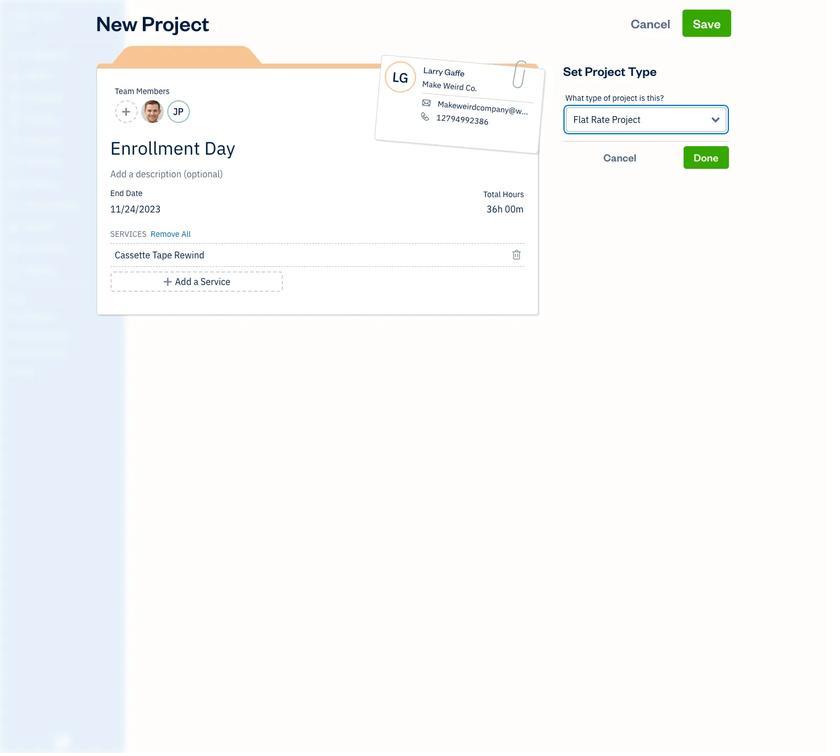 Task type: locate. For each thing, give the bounding box(es) containing it.
12794992386
[[436, 112, 489, 127]]

end
[[110, 188, 124, 198]]

project inside flat rate project field
[[612, 114, 641, 125]]

cancel button
[[621, 10, 681, 37], [563, 146, 677, 169]]

tape
[[152, 249, 172, 261]]

items and services image
[[9, 330, 121, 339]]

new
[[96, 10, 138, 36]]

cancel up type on the top right of page
[[631, 15, 671, 31]]

new project
[[96, 10, 209, 36]]

2 vertical spatial project
[[612, 114, 641, 125]]

0 vertical spatial cancel
[[631, 15, 671, 31]]

timer image
[[7, 200, 21, 211]]

cancel
[[631, 15, 671, 31], [604, 151, 637, 164]]

flat rate project
[[573, 114, 641, 125]]

chart image
[[7, 243, 21, 255]]

total
[[483, 189, 501, 200]]

makeweirdcompany@weird.co
[[437, 99, 546, 118]]

all
[[181, 229, 191, 239]]

co.
[[465, 82, 477, 94]]

team members
[[115, 86, 170, 96]]

invoice image
[[7, 114, 21, 125]]

expense image
[[7, 157, 21, 168]]

services remove all
[[110, 229, 191, 239]]

remove all button
[[148, 225, 191, 241]]

what
[[566, 93, 584, 103]]

turtle inc owner
[[9, 10, 60, 31]]

cancel button down flat rate project
[[563, 146, 677, 169]]

project
[[142, 10, 209, 36], [585, 63, 626, 79], [612, 114, 641, 125]]

hours
[[503, 189, 524, 200]]

what type of project is this? element
[[563, 84, 729, 142]]

freshbooks image
[[53, 735, 71, 749]]

cancel button up type on the top right of page
[[621, 10, 681, 37]]

remove project service image
[[511, 248, 522, 262]]

add team member image
[[121, 105, 131, 118]]

1 vertical spatial project
[[585, 63, 626, 79]]

dashboard image
[[7, 49, 21, 61]]

team
[[115, 86, 134, 96]]

turtle
[[9, 10, 42, 22]]

End date in  format text field
[[110, 204, 248, 215]]

set
[[563, 63, 583, 79]]

cancel down flat rate project
[[604, 151, 637, 164]]

payment image
[[7, 136, 21, 147]]

1 vertical spatial cancel
[[604, 151, 637, 164]]

cassette
[[115, 249, 150, 261]]

plus image
[[163, 275, 173, 289]]

end date
[[110, 188, 143, 198]]

bank connections image
[[9, 348, 121, 357]]

rate
[[591, 114, 610, 125]]

main element
[[0, 0, 153, 754]]

0 vertical spatial cancel button
[[621, 10, 681, 37]]

Project Type field
[[566, 107, 727, 132]]

1 vertical spatial cancel button
[[563, 146, 677, 169]]

save button
[[683, 10, 731, 37]]

a
[[194, 276, 198, 287]]

0 vertical spatial project
[[142, 10, 209, 36]]

project for set
[[585, 63, 626, 79]]

flat
[[573, 114, 589, 125]]

is
[[639, 93, 645, 103]]

team members image
[[9, 312, 121, 321]]



Task type: describe. For each thing, give the bounding box(es) containing it.
save
[[693, 15, 721, 31]]

jp
[[173, 106, 184, 117]]

apps image
[[9, 294, 121, 303]]

date
[[126, 188, 143, 198]]

larry
[[423, 65, 443, 77]]

owner
[[9, 23, 30, 31]]

project
[[612, 93, 638, 103]]

of
[[604, 93, 611, 103]]

larry gaffe make weird co.
[[422, 65, 477, 94]]

project for new
[[142, 10, 209, 36]]

what type of project is this?
[[566, 93, 664, 103]]

service
[[201, 276, 230, 287]]

this?
[[647, 93, 664, 103]]

gaffe
[[444, 66, 465, 79]]

remove
[[151, 229, 180, 239]]

type
[[628, 63, 657, 79]]

inc
[[44, 10, 60, 22]]

Hourly Budget text field
[[487, 204, 524, 215]]

estimate image
[[7, 92, 21, 104]]

done button
[[684, 146, 729, 169]]

members
[[136, 86, 170, 96]]

report image
[[7, 265, 21, 276]]

set project type
[[563, 63, 657, 79]]

project image
[[7, 179, 21, 190]]

phone image
[[419, 111, 431, 121]]

add a service
[[175, 276, 230, 287]]

money image
[[7, 222, 21, 233]]

done
[[694, 151, 719, 164]]

cassette tape rewind
[[115, 249, 204, 261]]

Project Description text field
[[110, 167, 422, 181]]

rewind
[[174, 249, 204, 261]]

add a service button
[[110, 272, 283, 292]]

weird
[[443, 81, 464, 92]]

total hours
[[483, 189, 524, 200]]

client image
[[7, 71, 21, 82]]

Project Name text field
[[110, 137, 422, 159]]

type
[[586, 93, 602, 103]]

make
[[422, 79, 442, 91]]

envelope image
[[420, 98, 432, 108]]

lg
[[391, 67, 409, 87]]

add
[[175, 276, 191, 287]]

settings image
[[9, 366, 121, 375]]

services
[[110, 229, 147, 239]]



Task type: vqa. For each thing, say whether or not it's contained in the screenshot.
&
no



